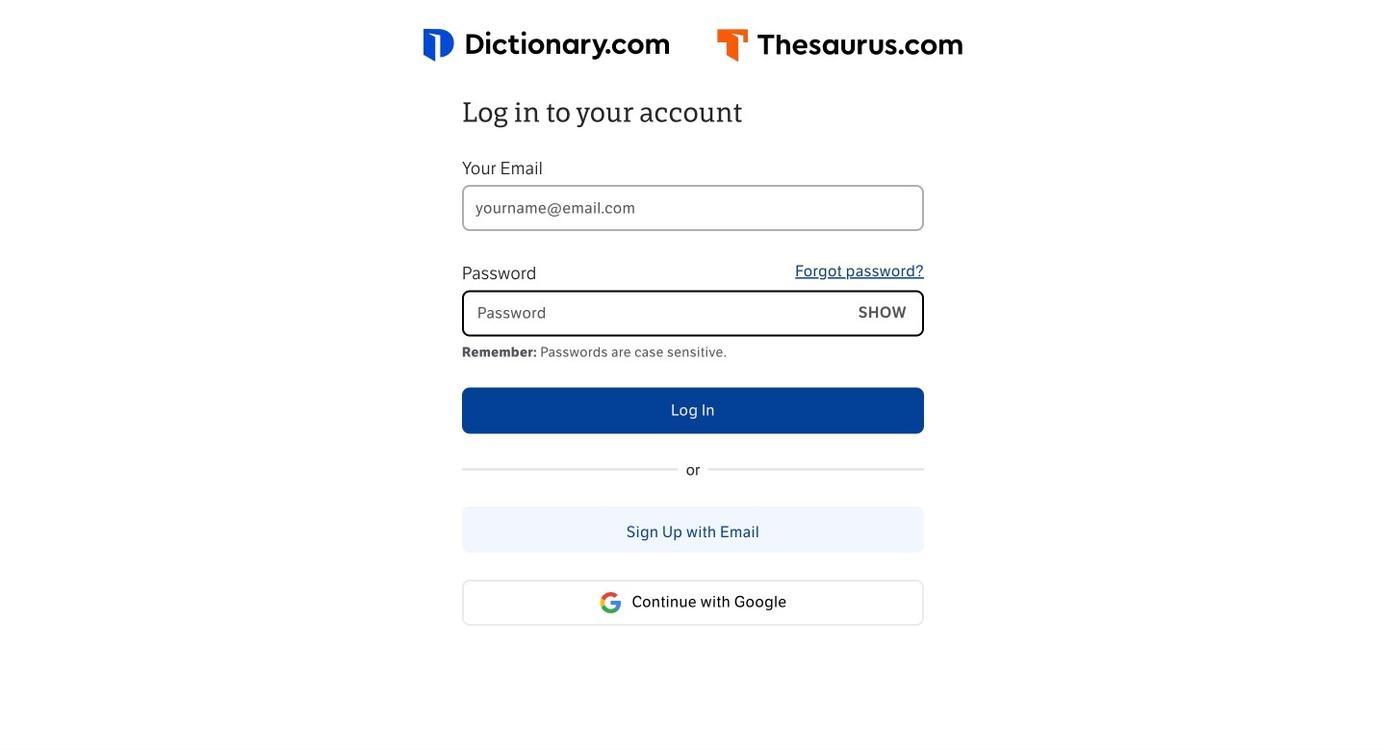 Task type: vqa. For each thing, say whether or not it's contained in the screenshot.
'of the'
no



Task type: locate. For each thing, give the bounding box(es) containing it.
Password password field
[[464, 292, 843, 334]]

yourname@email.com email field
[[462, 185, 924, 231]]



